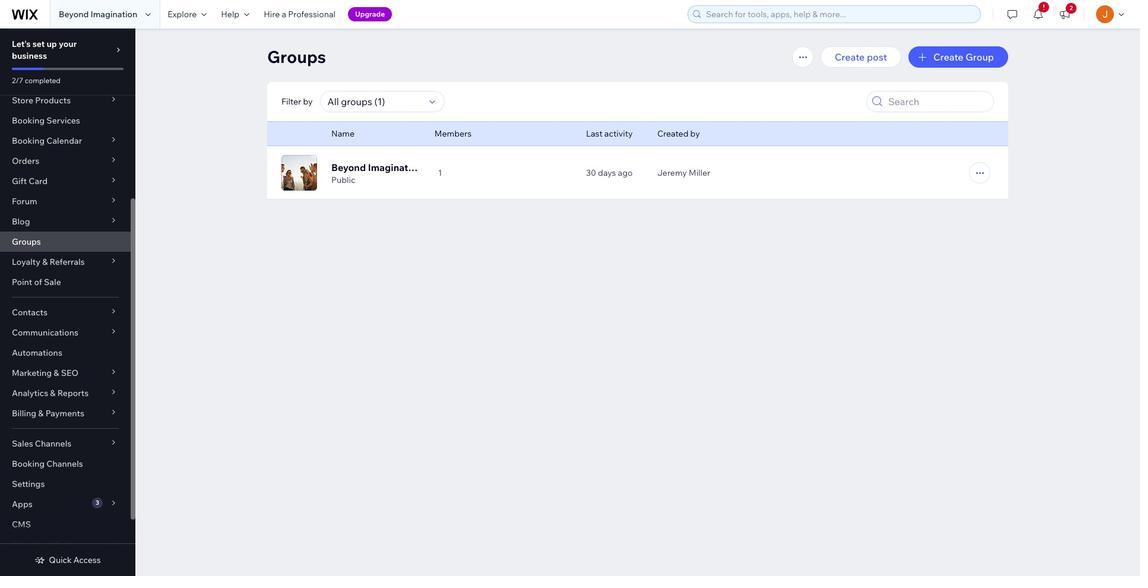 Task type: locate. For each thing, give the bounding box(es) containing it.
filter
[[282, 96, 301, 107]]

2 create from the left
[[934, 51, 964, 63]]

channels inside popup button
[[35, 438, 71, 449]]

sales
[[12, 438, 33, 449]]

beyond up your
[[59, 9, 89, 20]]

30 days ago
[[586, 168, 633, 178]]

by right "filter"
[[303, 96, 313, 107]]

booking calendar button
[[0, 131, 131, 151]]

beyond
[[59, 9, 89, 20], [332, 162, 366, 173]]

0 horizontal spatial groups
[[12, 236, 41, 247]]

members
[[435, 128, 472, 139]]

2 vertical spatial booking
[[12, 459, 45, 469]]

post
[[867, 51, 888, 63]]

1 horizontal spatial group
[[966, 51, 995, 63]]

analytics & reports button
[[0, 383, 131, 403]]

0 vertical spatial imagination
[[91, 9, 137, 20]]

group
[[966, 51, 995, 63], [425, 162, 454, 173]]

last
[[586, 128, 603, 139]]

booking
[[12, 115, 45, 126], [12, 135, 45, 146], [12, 459, 45, 469]]

point of sale
[[12, 277, 61, 288]]

your
[[59, 39, 77, 49]]

30
[[586, 168, 596, 178]]

groups up loyalty at the top left of page
[[12, 236, 41, 247]]

beyond imagination
[[59, 9, 137, 20]]

beyond imagination group public
[[332, 162, 454, 185]]

booking inside dropdown button
[[12, 135, 45, 146]]

hire a professional link
[[257, 0, 343, 29]]

booking channels
[[12, 459, 83, 469]]

marketing & seo
[[12, 368, 78, 378]]

communications
[[12, 327, 78, 338]]

2 booking from the top
[[12, 135, 45, 146]]

1 create from the left
[[835, 51, 865, 63]]

1 horizontal spatial by
[[691, 128, 700, 139]]

marketing
[[12, 368, 52, 378]]

0 vertical spatial groups
[[267, 46, 326, 67]]

filter by
[[282, 96, 313, 107]]

imagination for beyond imagination
[[91, 9, 137, 20]]

channels up settings link at the bottom
[[47, 459, 83, 469]]

& inside dropdown button
[[42, 257, 48, 267]]

1 vertical spatial by
[[691, 128, 700, 139]]

1 vertical spatial imagination
[[368, 162, 423, 173]]

settings link
[[0, 474, 131, 494]]

1 horizontal spatial imagination
[[368, 162, 423, 173]]

0 vertical spatial by
[[303, 96, 313, 107]]

2
[[1070, 4, 1073, 12]]

booking inside booking services link
[[12, 115, 45, 126]]

products
[[35, 95, 71, 106]]

2 button
[[1052, 0, 1078, 29]]

groups down hire a professional link at the left
[[267, 46, 326, 67]]

apps
[[12, 499, 33, 510]]

booking for booking services
[[12, 115, 45, 126]]

activity
[[605, 128, 633, 139]]

None field
[[324, 91, 426, 112]]

developer tools button
[[0, 535, 131, 555]]

seo
[[61, 368, 78, 378]]

upgrade
[[355, 10, 385, 18]]

1 vertical spatial group
[[425, 162, 454, 173]]

1 booking from the top
[[12, 115, 45, 126]]

create left post
[[835, 51, 865, 63]]

groups inside sidebar element
[[12, 236, 41, 247]]

& right billing
[[38, 408, 44, 419]]

0 vertical spatial beyond
[[59, 9, 89, 20]]

1 horizontal spatial groups
[[267, 46, 326, 67]]

0 horizontal spatial beyond
[[59, 9, 89, 20]]

3
[[96, 499, 99, 507]]

1 vertical spatial beyond
[[332, 162, 366, 173]]

explore
[[168, 9, 197, 20]]

upgrade button
[[348, 7, 392, 21]]

gift
[[12, 176, 27, 187]]

& inside "dropdown button"
[[54, 368, 59, 378]]

groups
[[267, 46, 326, 67], [12, 236, 41, 247]]

1 horizontal spatial beyond
[[332, 162, 366, 173]]

last activity
[[586, 128, 633, 139]]

cms link
[[0, 514, 131, 535]]

group inside the create group button
[[966, 51, 995, 63]]

create inside button
[[934, 51, 964, 63]]

beyond for beyond imagination
[[59, 9, 89, 20]]

0 vertical spatial booking
[[12, 115, 45, 126]]

imagination
[[91, 9, 137, 20], [368, 162, 423, 173]]

0 horizontal spatial by
[[303, 96, 313, 107]]

1 vertical spatial booking
[[12, 135, 45, 146]]

create up search field
[[934, 51, 964, 63]]

channels
[[35, 438, 71, 449], [47, 459, 83, 469]]

0 horizontal spatial create
[[835, 51, 865, 63]]

1 vertical spatial groups
[[12, 236, 41, 247]]

set
[[32, 39, 45, 49]]

name
[[332, 128, 355, 139]]

loyalty & referrals
[[12, 257, 85, 267]]

access
[[74, 555, 101, 566]]

orders button
[[0, 151, 131, 171]]

by right created
[[691, 128, 700, 139]]

booking down store
[[12, 115, 45, 126]]

imagination inside beyond imagination group public
[[368, 162, 423, 173]]

a
[[282, 9, 286, 20]]

create inside button
[[835, 51, 865, 63]]

booking up orders
[[12, 135, 45, 146]]

automations link
[[0, 343, 131, 363]]

beyond inside beyond imagination group public
[[332, 162, 366, 173]]

beyond up public
[[332, 162, 366, 173]]

business
[[12, 50, 47, 61]]

0 vertical spatial group
[[966, 51, 995, 63]]

0 vertical spatial channels
[[35, 438, 71, 449]]

professional
[[288, 9, 336, 20]]

0 horizontal spatial group
[[425, 162, 454, 173]]

jeremy miller
[[658, 168, 711, 178]]

booking up settings on the left bottom
[[12, 459, 45, 469]]

channels up booking channels
[[35, 438, 71, 449]]

jeremy
[[658, 168, 687, 178]]

booking inside booking channels link
[[12, 459, 45, 469]]

booking for booking channels
[[12, 459, 45, 469]]

billing & payments
[[12, 408, 84, 419]]

1
[[438, 168, 442, 178]]

channels for sales channels
[[35, 438, 71, 449]]

reports
[[57, 388, 89, 399]]

by
[[303, 96, 313, 107], [691, 128, 700, 139]]

& left seo on the left bottom of page
[[54, 368, 59, 378]]

1 vertical spatial channels
[[47, 459, 83, 469]]

0 horizontal spatial imagination
[[91, 9, 137, 20]]

& left "reports"
[[50, 388, 56, 399]]

hire a professional
[[264, 9, 336, 20]]

sale
[[44, 277, 61, 288]]

up
[[47, 39, 57, 49]]

& right loyalty at the top left of page
[[42, 257, 48, 267]]

created
[[658, 128, 689, 139]]

by for filter by
[[303, 96, 313, 107]]

Search field
[[885, 91, 990, 112]]

billing & payments button
[[0, 403, 131, 424]]

settings
[[12, 479, 45, 490]]

1 horizontal spatial create
[[934, 51, 964, 63]]

3 booking from the top
[[12, 459, 45, 469]]



Task type: vqa. For each thing, say whether or not it's contained in the screenshot.
second Create
yes



Task type: describe. For each thing, give the bounding box(es) containing it.
quick access button
[[35, 555, 101, 566]]

loyalty & referrals button
[[0, 252, 131, 272]]

ago
[[618, 168, 633, 178]]

contacts
[[12, 307, 48, 318]]

gift card button
[[0, 171, 131, 191]]

billing
[[12, 408, 36, 419]]

contacts button
[[0, 302, 131, 323]]

analytics
[[12, 388, 48, 399]]

analytics & reports
[[12, 388, 89, 399]]

& for analytics
[[50, 388, 56, 399]]

let's
[[12, 39, 31, 49]]

forum
[[12, 196, 37, 207]]

miller
[[689, 168, 711, 178]]

quick access
[[49, 555, 101, 566]]

point
[[12, 277, 32, 288]]

groups link
[[0, 232, 131, 252]]

orders
[[12, 156, 39, 166]]

blog button
[[0, 212, 131, 232]]

sales channels button
[[0, 434, 131, 454]]

days
[[598, 168, 616, 178]]

create post button
[[821, 46, 902, 68]]

developer
[[12, 539, 52, 550]]

gift card
[[12, 176, 48, 187]]

help
[[221, 9, 240, 20]]

create for create group
[[934, 51, 964, 63]]

booking calendar
[[12, 135, 82, 146]]

public
[[332, 175, 356, 185]]

& for billing
[[38, 408, 44, 419]]

booking channels link
[[0, 454, 131, 474]]

by for created by
[[691, 128, 700, 139]]

2/7 completed
[[12, 76, 61, 85]]

marketing & seo button
[[0, 363, 131, 383]]

tools
[[54, 539, 75, 550]]

& for marketing
[[54, 368, 59, 378]]

create for create post
[[835, 51, 865, 63]]

group inside beyond imagination group public
[[425, 162, 454, 173]]

create group
[[934, 51, 995, 63]]

booking services link
[[0, 111, 131, 131]]

store products
[[12, 95, 71, 106]]

services
[[47, 115, 80, 126]]

channels for booking channels
[[47, 459, 83, 469]]

imagination for beyond imagination group public
[[368, 162, 423, 173]]

quick
[[49, 555, 72, 566]]

booking for booking calendar
[[12, 135, 45, 146]]

developer tools
[[12, 539, 75, 550]]

store
[[12, 95, 33, 106]]

communications button
[[0, 323, 131, 343]]

card
[[29, 176, 48, 187]]

& for loyalty
[[42, 257, 48, 267]]

store products button
[[0, 90, 131, 111]]

of
[[34, 277, 42, 288]]

booking services
[[12, 115, 80, 126]]

completed
[[25, 76, 61, 85]]

automations
[[12, 348, 62, 358]]

create post
[[835, 51, 888, 63]]

sales channels
[[12, 438, 71, 449]]

blog
[[12, 216, 30, 227]]

create group button
[[909, 46, 1009, 68]]

sidebar element
[[0, 0, 135, 576]]

payments
[[46, 408, 84, 419]]

referrals
[[50, 257, 85, 267]]

beyond for beyond imagination group public
[[332, 162, 366, 173]]

point of sale link
[[0, 272, 131, 292]]

2/7
[[12, 76, 23, 85]]

created by
[[658, 128, 700, 139]]

help button
[[214, 0, 257, 29]]

cms
[[12, 519, 31, 530]]

forum button
[[0, 191, 131, 212]]

calendar
[[47, 135, 82, 146]]

Search for tools, apps, help & more... field
[[703, 6, 977, 23]]

hire
[[264, 9, 280, 20]]



